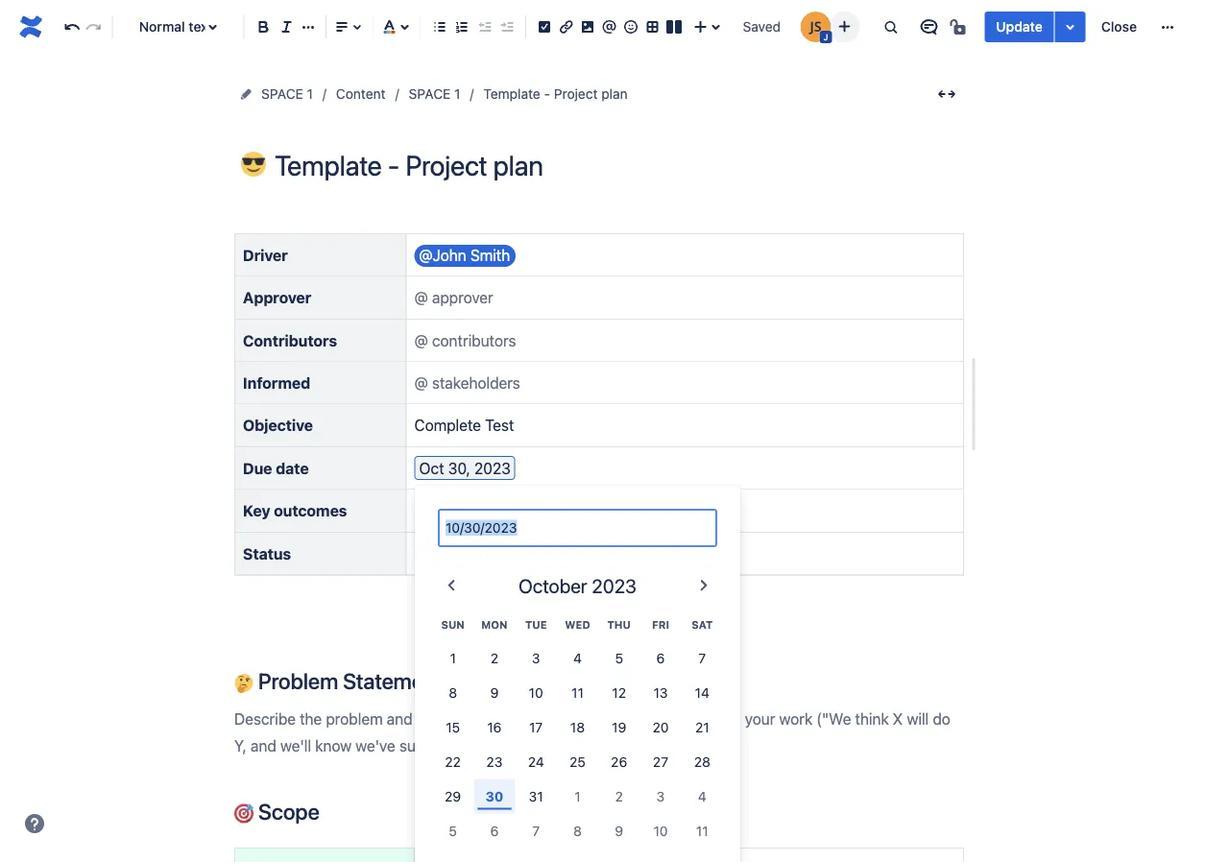 Task type: locate. For each thing, give the bounding box(es) containing it.
11 down '28' 'button'
[[697, 823, 709, 839]]

0 horizontal spatial 3
[[532, 650, 540, 666]]

21 button
[[682, 710, 723, 745]]

0 vertical spatial 2023
[[475, 459, 511, 478]]

9 button down 26 button
[[599, 814, 640, 849]]

:sunglasses: image
[[241, 152, 266, 177]]

1
[[307, 86, 313, 102], [455, 86, 461, 102], [450, 650, 456, 666], [575, 789, 581, 805]]

7 button
[[682, 641, 723, 676], [516, 814, 557, 849]]

7 down 31 button
[[533, 823, 540, 839]]

1 space 1 from the left
[[261, 86, 313, 102]]

1 vertical spatial 11 button
[[682, 814, 723, 849]]

space 1 right 'move this page' image
[[261, 86, 313, 102]]

2 / from the left
[[595, 545, 599, 563]]

21
[[696, 719, 710, 735]]

0 horizontal spatial 2 button
[[474, 641, 516, 676]]

0 vertical spatial 5
[[615, 650, 624, 666]]

1 vertical spatial 9 button
[[599, 814, 640, 849]]

5
[[615, 650, 624, 666], [449, 823, 457, 839]]

informed
[[243, 374, 310, 392]]

space 1 link down bullet list ⌘⇧8 image
[[409, 83, 461, 106]]

space 1
[[261, 86, 313, 102], [409, 86, 461, 102]]

2 space 1 from the left
[[409, 86, 461, 102]]

row down 18
[[432, 745, 723, 780]]

1 horizontal spatial 9
[[615, 823, 624, 839]]

approver
[[243, 289, 311, 307]]

:sunglasses: image
[[241, 152, 266, 177]]

1 vertical spatial 5 button
[[432, 814, 474, 849]]

problem
[[258, 669, 338, 695]]

14
[[695, 685, 710, 701]]

space right 'move this page' image
[[261, 86, 303, 102]]

:thinking: image
[[234, 674, 254, 694], [234, 674, 254, 694]]

1 horizontal spatial space
[[409, 86, 451, 102]]

/ up october 2023
[[595, 545, 599, 563]]

Main content area, start typing to enter text. text field
[[223, 210, 978, 863]]

0 vertical spatial 9 button
[[474, 676, 516, 710]]

make page full-width image
[[936, 83, 959, 106]]

8 button down 25 'button'
[[557, 814, 599, 849]]

Give this page a title text field
[[275, 150, 965, 182]]

4 down '28' 'button'
[[698, 789, 707, 805]]

1 vertical spatial 8
[[574, 823, 582, 839]]

1 vertical spatial 7 button
[[516, 814, 557, 849]]

7 row from the top
[[432, 814, 723, 849]]

row down 25
[[432, 780, 723, 814]]

10 button down 27 button at the bottom right of the page
[[640, 814, 682, 849]]

key outcomes
[[243, 502, 347, 520]]

0 vertical spatial 11
[[572, 685, 584, 701]]

template - project plan
[[484, 86, 628, 102]]

4 button down wed
[[557, 641, 599, 676]]

7
[[699, 650, 706, 666], [533, 823, 540, 839]]

4 down wed
[[574, 650, 582, 666]]

3 button
[[516, 641, 557, 676], [640, 780, 682, 814]]

3 button down 27
[[640, 780, 682, 814]]

1 horizontal spatial 8 button
[[557, 814, 599, 849]]

contributors
[[243, 331, 337, 350]]

numbered list ⌘⇧7 image
[[451, 15, 474, 38]]

12 button
[[599, 676, 640, 710]]

7 down sat
[[699, 650, 706, 666]]

5 row from the top
[[432, 745, 723, 780]]

adjust update settings image
[[1060, 15, 1083, 38]]

1 vertical spatial 5
[[449, 823, 457, 839]]

confluence image
[[15, 12, 46, 42]]

10
[[529, 685, 544, 701], [654, 823, 668, 839]]

not
[[418, 550, 442, 562]]

15 button
[[432, 710, 474, 745]]

8 button up 15
[[432, 676, 474, 710]]

2 button down 26
[[599, 780, 640, 814]]

0 vertical spatial 10 button
[[516, 676, 557, 710]]

2 down the mon
[[491, 650, 499, 666]]

space 1 down bullet list ⌘⇧8 image
[[409, 86, 461, 102]]

2023
[[475, 459, 511, 478], [592, 575, 637, 597]]

row down "31"
[[432, 814, 723, 849]]

17
[[530, 719, 543, 735]]

1 vertical spatial 3 button
[[640, 780, 682, 814]]

add image, video, or file image
[[577, 15, 600, 38]]

0 vertical spatial 7 button
[[682, 641, 723, 676]]

1 vertical spatial 10 button
[[640, 814, 682, 849]]

1 vertical spatial 10
[[654, 823, 668, 839]]

space 1 link right 'move this page' image
[[261, 83, 313, 106]]

driver
[[243, 246, 288, 264]]

1 row from the top
[[432, 609, 723, 641]]

2 space from the left
[[409, 86, 451, 102]]

8 down 25 'button'
[[574, 823, 582, 839]]

22
[[445, 754, 461, 770]]

10 for leftmost 10 button
[[529, 685, 544, 701]]

7 button down sat
[[682, 641, 723, 676]]

6 button down fri at the bottom of page
[[640, 641, 682, 676]]

4 row from the top
[[432, 710, 723, 745]]

@john smith
[[419, 246, 510, 264]]

0 horizontal spatial 5
[[449, 823, 457, 839]]

2 for bottommost 2 button
[[615, 789, 623, 805]]

7 button down "31"
[[516, 814, 557, 849]]

0 horizontal spatial space 1
[[261, 86, 313, 102]]

5 button down 29
[[432, 814, 474, 849]]

0 vertical spatial 2
[[491, 650, 499, 666]]

row group
[[432, 641, 723, 849]]

3 row from the top
[[432, 676, 723, 710]]

3 button down tue on the bottom left
[[516, 641, 557, 676]]

0 horizontal spatial 2023
[[475, 459, 511, 478]]

28
[[694, 754, 711, 770]]

2 down 26 button
[[615, 789, 623, 805]]

row down wed
[[432, 641, 723, 676]]

6 down fri at the bottom of page
[[657, 650, 665, 666]]

16
[[487, 719, 502, 735]]

1 horizontal spatial space 1
[[409, 86, 461, 102]]

11
[[572, 685, 584, 701], [697, 823, 709, 839]]

1 horizontal spatial 9 button
[[599, 814, 640, 849]]

1 left content
[[307, 86, 313, 102]]

close button
[[1090, 12, 1149, 42]]

8 up 15
[[449, 685, 457, 701]]

9
[[491, 685, 499, 701], [615, 823, 624, 839]]

1 vertical spatial 4
[[698, 789, 707, 805]]

1 horizontal spatial space 1 link
[[409, 83, 461, 106]]

0 vertical spatial 10
[[529, 685, 544, 701]]

24
[[528, 754, 544, 770]]

6 row from the top
[[432, 780, 723, 814]]

4 button down the 28
[[682, 780, 723, 814]]

11 button down '28' 'button'
[[682, 814, 723, 849]]

11 button up 18
[[557, 676, 599, 710]]

0 vertical spatial 1 button
[[432, 641, 474, 676]]

2 button down the mon
[[474, 641, 516, 676]]

content
[[336, 86, 386, 102]]

row
[[432, 609, 723, 641], [432, 641, 723, 676], [432, 676, 723, 710], [432, 710, 723, 745], [432, 745, 723, 780], [432, 780, 723, 814], [432, 814, 723, 849]]

started
[[444, 550, 494, 562]]

2023 down complete
[[592, 575, 637, 597]]

1 vertical spatial 2
[[615, 789, 623, 805]]

0 horizontal spatial 10 button
[[516, 676, 557, 710]]

row up 18
[[432, 676, 723, 710]]

1 horizontal spatial 4 button
[[682, 780, 723, 814]]

0 horizontal spatial space
[[261, 86, 303, 102]]

1 horizontal spatial 11 button
[[682, 814, 723, 849]]

6 down '30' "cell"
[[491, 823, 499, 839]]

1 vertical spatial 1 button
[[557, 780, 599, 814]]

11 button
[[557, 676, 599, 710], [682, 814, 723, 849]]

-
[[544, 86, 551, 102]]

redo ⌘⇧z image
[[82, 15, 105, 38]]

30 button
[[474, 780, 516, 814]]

row up 25
[[432, 710, 723, 745]]

2
[[491, 650, 499, 666], [615, 789, 623, 805]]

0 vertical spatial 3
[[532, 650, 540, 666]]

1 horizontal spatial 7
[[699, 650, 706, 666]]

1 horizontal spatial 4
[[698, 789, 707, 805]]

0 horizontal spatial 9 button
[[474, 676, 516, 710]]

more image
[[1157, 15, 1180, 38]]

0 horizontal spatial 10
[[529, 685, 544, 701]]

0 vertical spatial 6 button
[[640, 641, 682, 676]]

None field
[[440, 511, 716, 546]]

29 button
[[432, 780, 474, 814]]

0 horizontal spatial 5 button
[[432, 814, 474, 849]]

1 horizontal spatial 6 button
[[640, 641, 682, 676]]

28 button
[[682, 745, 723, 780]]

1 vertical spatial 11
[[697, 823, 709, 839]]

5 down 29 button
[[449, 823, 457, 839]]

3 down tue on the bottom left
[[532, 650, 540, 666]]

1 horizontal spatial 8
[[574, 823, 582, 839]]

0 horizontal spatial 3 button
[[516, 641, 557, 676]]

8
[[449, 685, 457, 701], [574, 823, 582, 839]]

0 vertical spatial 4
[[574, 650, 582, 666]]

comment icon image
[[918, 15, 941, 38]]

row containing 1
[[432, 641, 723, 676]]

row down october 2023
[[432, 609, 723, 641]]

2023 right 30,
[[475, 459, 511, 478]]

27
[[653, 754, 669, 770]]

0 horizontal spatial 7 button
[[516, 814, 557, 849]]

1 vertical spatial 4 button
[[682, 780, 723, 814]]

link image
[[555, 15, 578, 38]]

10 up 17
[[529, 685, 544, 701]]

1 horizontal spatial 3
[[657, 789, 665, 805]]

9 down 26 button
[[615, 823, 624, 839]]

1 horizontal spatial 10
[[654, 823, 668, 839]]

sat
[[692, 620, 713, 632]]

5 button down thu
[[599, 641, 640, 676]]

4 button
[[557, 641, 599, 676], [682, 780, 723, 814]]

confluence image
[[15, 12, 46, 42]]

10 button
[[516, 676, 557, 710], [640, 814, 682, 849]]

3 down 27 button at the bottom right of the page
[[657, 789, 665, 805]]

3
[[532, 650, 540, 666], [657, 789, 665, 805]]

statement
[[343, 669, 443, 695]]

0 horizontal spatial 7
[[533, 823, 540, 839]]

1 button down 25
[[557, 780, 599, 814]]

0 horizontal spatial 1 button
[[432, 641, 474, 676]]

11 up 18
[[572, 685, 584, 701]]

update button
[[985, 12, 1055, 42]]

1 button
[[432, 641, 474, 676], [557, 780, 599, 814]]

space 1 for first space 1 link from the right
[[409, 86, 461, 102]]

0 vertical spatial 8
[[449, 685, 457, 701]]

1 vertical spatial 8 button
[[557, 814, 599, 849]]

bullet list ⌘⇧8 image
[[428, 15, 451, 38]]

0 horizontal spatial 4 button
[[557, 641, 599, 676]]

1 horizontal spatial /
[[595, 545, 599, 563]]

1 vertical spatial 6
[[491, 823, 499, 839]]

in
[[514, 550, 525, 562]]

30
[[486, 789, 504, 805]]

due
[[243, 459, 272, 478]]

9 up 16
[[491, 685, 499, 701]]

6
[[657, 650, 665, 666], [491, 823, 499, 839]]

1 horizontal spatial 6
[[657, 650, 665, 666]]

0 vertical spatial 8 button
[[432, 676, 474, 710]]

0 vertical spatial 6
[[657, 650, 665, 666]]

6 button
[[640, 641, 682, 676], [474, 814, 516, 849]]

0 horizontal spatial 9
[[491, 685, 499, 701]]

1 vertical spatial 6 button
[[474, 814, 516, 849]]

5 down thu
[[615, 650, 624, 666]]

5 for right 5 button
[[615, 650, 624, 666]]

0 horizontal spatial 8
[[449, 685, 457, 701]]

1 horizontal spatial 2
[[615, 789, 623, 805]]

1 vertical spatial 9
[[615, 823, 624, 839]]

2 row from the top
[[432, 641, 723, 676]]

0 horizontal spatial 11 button
[[557, 676, 599, 710]]

1 vertical spatial 2023
[[592, 575, 637, 597]]

9 button
[[474, 676, 516, 710], [599, 814, 640, 849]]

12
[[612, 685, 627, 701]]

space down bullet list ⌘⇧8 image
[[409, 86, 451, 102]]

invite to edit image
[[833, 15, 856, 38]]

plan
[[602, 86, 628, 102]]

/
[[502, 545, 506, 563], [595, 545, 599, 563]]

10 down 27 button at the bottom right of the page
[[654, 823, 668, 839]]

normal text
[[139, 19, 213, 35]]

1 horizontal spatial 5
[[615, 650, 624, 666]]

/ left in
[[502, 545, 506, 563]]

10 button up 17
[[516, 676, 557, 710]]

1 horizontal spatial 2 button
[[599, 780, 640, 814]]

9 button up 16
[[474, 676, 516, 710]]

:dart: image
[[234, 805, 254, 824], [234, 805, 254, 824]]

0 horizontal spatial 6 button
[[474, 814, 516, 849]]

table image
[[641, 15, 665, 38]]

0 vertical spatial 2 button
[[474, 641, 516, 676]]

1 button down sun
[[432, 641, 474, 676]]

0 vertical spatial 5 button
[[599, 641, 640, 676]]

normal
[[139, 19, 185, 35]]

close
[[1102, 19, 1138, 35]]

4
[[574, 650, 582, 666], [698, 789, 707, 805]]

move this page image
[[238, 86, 254, 102]]

27 button
[[640, 745, 682, 780]]

2 button
[[474, 641, 516, 676], [599, 780, 640, 814]]

5 for the bottom 5 button
[[449, 823, 457, 839]]

0 horizontal spatial 2
[[491, 650, 499, 666]]

5 button
[[599, 641, 640, 676], [432, 814, 474, 849]]

2023 inside main content area, start typing to enter text. text field
[[475, 459, 511, 478]]

october 2023 grid
[[432, 609, 723, 849]]

0 horizontal spatial /
[[502, 545, 506, 563]]

0 horizontal spatial space 1 link
[[261, 83, 313, 106]]

row containing 29
[[432, 780, 723, 814]]

0 vertical spatial 3 button
[[516, 641, 557, 676]]

0 horizontal spatial 6
[[491, 823, 499, 839]]

6 button down 30
[[474, 814, 516, 849]]



Task type: vqa. For each thing, say whether or not it's contained in the screenshot.
'Contributors' at the top left of page
yes



Task type: describe. For each thing, give the bounding box(es) containing it.
october
[[519, 575, 588, 597]]

20 button
[[640, 710, 682, 745]]

tue
[[525, 620, 547, 632]]

row containing 8
[[432, 676, 723, 710]]

0 vertical spatial 9
[[491, 685, 499, 701]]

1 space 1 link from the left
[[261, 83, 313, 106]]

18 button
[[557, 710, 599, 745]]

undo ⌘z image
[[61, 15, 84, 38]]

23 button
[[474, 745, 516, 780]]

more formatting image
[[297, 15, 320, 38]]

project
[[554, 86, 598, 102]]

1 down sun
[[450, 650, 456, 666]]

sun
[[441, 620, 465, 632]]

18
[[571, 719, 585, 735]]

26 button
[[599, 745, 640, 780]]

john smith image
[[801, 12, 831, 42]]

row containing 15
[[432, 710, 723, 745]]

0 vertical spatial 7
[[699, 650, 706, 666]]

13
[[654, 685, 668, 701]]

20
[[653, 719, 669, 735]]

mention image
[[598, 15, 621, 38]]

progress
[[528, 550, 587, 562]]

15
[[446, 719, 460, 735]]

key
[[243, 502, 270, 520]]

oct
[[419, 459, 444, 478]]

25 button
[[557, 745, 599, 780]]

row group containing 1
[[432, 641, 723, 849]]

1 horizontal spatial 10 button
[[640, 814, 682, 849]]

help image
[[23, 813, 46, 836]]

26
[[611, 754, 628, 770]]

2 for leftmost 2 button
[[491, 650, 499, 666]]

1 horizontal spatial 7 button
[[682, 641, 723, 676]]

date
[[276, 459, 309, 478]]

test
[[485, 417, 514, 435]]

row containing sun
[[432, 609, 723, 641]]

1 horizontal spatial 2023
[[592, 575, 637, 597]]

template
[[484, 86, 541, 102]]

next month, november 2023 image
[[693, 575, 716, 598]]

align left image
[[331, 15, 354, 38]]

action item image
[[533, 15, 557, 38]]

oct 30, 2023
[[419, 459, 511, 478]]

25
[[570, 754, 586, 770]]

31
[[529, 789, 544, 805]]

layouts image
[[663, 15, 686, 38]]

content link
[[336, 83, 386, 106]]

wed
[[565, 620, 591, 632]]

19
[[612, 719, 627, 735]]

find and replace image
[[879, 15, 903, 38]]

22 button
[[432, 745, 474, 780]]

30 cell
[[474, 780, 516, 814]]

@john
[[419, 246, 467, 264]]

1 horizontal spatial 5 button
[[599, 641, 640, 676]]

bold ⌘b image
[[252, 15, 275, 38]]

thu
[[608, 620, 631, 632]]

outdent ⇧tab image
[[473, 15, 496, 38]]

23
[[487, 754, 503, 770]]

space 1 for second space 1 link from right
[[261, 86, 313, 102]]

october 2023
[[519, 575, 637, 597]]

template - project plan link
[[484, 83, 628, 106]]

saved
[[743, 19, 781, 35]]

0 horizontal spatial 11
[[572, 685, 584, 701]]

no restrictions image
[[949, 15, 972, 38]]

1 horizontal spatial 1 button
[[557, 780, 599, 814]]

1 vertical spatial 7
[[533, 823, 540, 839]]

0 horizontal spatial 8 button
[[432, 676, 474, 710]]

19 button
[[599, 710, 640, 745]]

fri
[[652, 620, 670, 632]]

indent tab image
[[495, 15, 518, 38]]

29
[[445, 789, 461, 805]]

update
[[997, 19, 1043, 35]]

1 left template
[[455, 86, 461, 102]]

1 space from the left
[[261, 86, 303, 102]]

italic ⌘i image
[[275, 15, 298, 38]]

previous month, september 2023 image
[[440, 575, 463, 598]]

30,
[[448, 459, 471, 478]]

problem statement
[[254, 669, 443, 695]]

17 button
[[516, 710, 557, 745]]

31 button
[[516, 780, 557, 814]]

1 / from the left
[[502, 545, 506, 563]]

complete
[[607, 550, 666, 562]]

2 space 1 link from the left
[[409, 83, 461, 106]]

24 button
[[516, 745, 557, 780]]

13 button
[[640, 676, 682, 710]]

not started / in progress / complete
[[418, 545, 666, 563]]

0 horizontal spatial 4
[[574, 650, 582, 666]]

emoji image
[[620, 15, 643, 38]]

16 button
[[474, 710, 516, 745]]

text
[[189, 19, 213, 35]]

smith
[[471, 246, 510, 264]]

outcomes
[[274, 502, 347, 520]]

14 button
[[682, 676, 723, 710]]

complete test
[[415, 417, 514, 435]]

1 horizontal spatial 3 button
[[640, 780, 682, 814]]

1 vertical spatial 3
[[657, 789, 665, 805]]

scope
[[254, 799, 320, 825]]

10 for the rightmost 10 button
[[654, 823, 668, 839]]

0 vertical spatial 4 button
[[557, 641, 599, 676]]

0 vertical spatial 11 button
[[557, 676, 599, 710]]

mon
[[482, 620, 508, 632]]

1 horizontal spatial 11
[[697, 823, 709, 839]]

complete
[[415, 417, 481, 435]]

status
[[243, 545, 291, 563]]

1 down 25 'button'
[[575, 789, 581, 805]]

row containing 5
[[432, 814, 723, 849]]

normal text button
[[120, 6, 236, 48]]

1 vertical spatial 2 button
[[599, 780, 640, 814]]

due date
[[243, 459, 309, 478]]

objective
[[243, 417, 313, 435]]

row containing 22
[[432, 745, 723, 780]]



